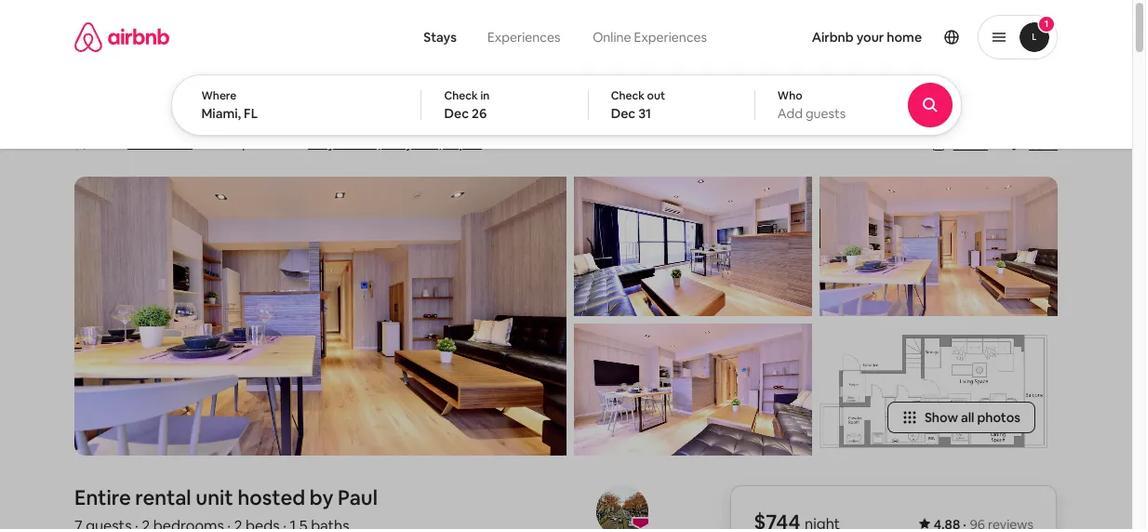 Task type: locate. For each thing, give the bounding box(es) containing it.
1 horizontal spatial experiences
[[635, 29, 708, 46]]

airbnb your home
[[812, 29, 923, 46]]

japan
[[445, 135, 483, 152]]

save button
[[1000, 128, 1066, 160]]

your
[[857, 29, 885, 46]]

0 horizontal spatial dec
[[445, 105, 469, 122]]

· down where field
[[297, 135, 300, 155]]

experiences
[[488, 29, 561, 46], [635, 29, 708, 46]]

0 horizontal spatial check
[[445, 88, 478, 103]]

0 horizontal spatial experiences
[[488, 29, 561, 46]]

31
[[639, 105, 652, 122]]

palace/7pax/3mins
[[398, 95, 615, 127]]

reviews
[[146, 135, 193, 152]]

experiences right the online at the right top of page
[[635, 29, 708, 46]]

dec for dec 26
[[445, 105, 469, 122]]

·
[[120, 135, 124, 152], [200, 135, 204, 155], [297, 135, 300, 155]]

chiyoda-
[[308, 135, 363, 152]]

1 horizontal spatial ·
[[200, 135, 204, 155]]

tab panel
[[171, 74, 1013, 136]]

online
[[593, 29, 632, 46]]

experiences up in
[[488, 29, 561, 46]]

2 check from the left
[[611, 88, 645, 103]]

· for · chiyoda-ku, tōkyō-to, japan
[[297, 135, 300, 155]]

airbnb
[[812, 29, 854, 46]]

· left the 󰀃
[[200, 135, 204, 155]]

2 dec from the left
[[611, 105, 636, 122]]

4.88
[[91, 135, 118, 152]]

ku,
[[363, 135, 381, 152]]

out
[[648, 88, 666, 103]]

online experiences link
[[577, 19, 724, 56]]

lux 2br penthouse/imperial palace/7pax/3mins sub
[[74, 95, 664, 127]]

1 horizontal spatial check
[[611, 88, 645, 103]]

check left in
[[445, 88, 478, 103]]

none search field containing stays
[[171, 0, 1013, 136]]

add
[[778, 105, 803, 122]]

who add guests
[[778, 88, 846, 122]]

dec left 31
[[611, 105, 636, 122]]

None search field
[[171, 0, 1013, 136]]

superhost
[[228, 135, 289, 152]]

1 check from the left
[[445, 88, 478, 103]]

hosted
[[238, 485, 306, 511]]

experiences button
[[472, 19, 577, 56]]

all
[[962, 410, 975, 426]]

check inside check out dec 31
[[611, 88, 645, 103]]

home
[[887, 29, 923, 46]]

1 experiences from the left
[[488, 29, 561, 46]]

airbnb your home link
[[801, 18, 934, 57]]

profile element
[[753, 0, 1059, 74]]

· left 96
[[120, 135, 124, 152]]

check
[[445, 88, 478, 103], [611, 88, 645, 103]]

0 horizontal spatial ·
[[120, 135, 124, 152]]

where
[[202, 88, 237, 103]]

paul is a superhost. learn more about paul. image
[[596, 486, 648, 530], [596, 486, 648, 530]]

dec left the 26
[[445, 105, 469, 122]]

2 · from the left
[[200, 135, 204, 155]]

dec inside check in dec 26
[[445, 105, 469, 122]]

2 horizontal spatial ·
[[297, 135, 300, 155]]

what can we help you find? tab list
[[409, 19, 577, 56]]

5f with living and dining space image
[[820, 324, 1058, 456]]

chiyoda-ku, tōkyō-to, japan button
[[308, 132, 483, 155]]

1
[[1045, 18, 1049, 30]]

lux 2br penthouse/imperial palace/7pax/3mins sub image 3 image
[[574, 324, 812, 456]]

entire rental unit hosted by paul
[[74, 485, 378, 511]]

in
[[481, 88, 490, 103]]

1 horizontal spatial dec
[[611, 105, 636, 122]]

show all photos button
[[888, 402, 1036, 434]]

check inside check in dec 26
[[445, 88, 478, 103]]

2br
[[120, 95, 163, 127]]

experiences inside button
[[488, 29, 561, 46]]

dec inside check out dec 31
[[611, 105, 636, 122]]

stays button
[[409, 19, 472, 56]]

check up 31
[[611, 88, 645, 103]]

rental
[[135, 485, 191, 511]]

1 dec from the left
[[445, 105, 469, 122]]

dec
[[445, 105, 469, 122], [611, 105, 636, 122]]

check for 31
[[611, 88, 645, 103]]

3 · from the left
[[297, 135, 300, 155]]



Task type: describe. For each thing, give the bounding box(es) containing it.
online experiences
[[593, 29, 708, 46]]

· for ·
[[200, 135, 204, 155]]

by paul
[[310, 485, 378, 511]]

stays
[[424, 29, 457, 46]]

dec for dec 31
[[611, 105, 636, 122]]

lux
[[74, 95, 115, 127]]

2 experiences from the left
[[635, 29, 708, 46]]

lux 2br penthouse/imperial palace/7pax/3mins sub image 1 image
[[74, 177, 566, 456]]

to,
[[426, 135, 442, 152]]

4.88 · 96 reviews
[[91, 135, 193, 152]]

entire
[[74, 485, 131, 511]]

penthouse/imperial
[[168, 95, 393, 127]]

tab panel containing dec 26
[[171, 74, 1013, 136]]

lux 2br penthouse/imperial palace/7pax/3mins sub image 2 image
[[574, 177, 812, 317]]

who
[[778, 88, 803, 103]]

check in dec 26
[[445, 88, 490, 122]]

26
[[472, 105, 487, 122]]

share button
[[924, 128, 996, 160]]

Where field
[[202, 105, 391, 122]]

save
[[1030, 136, 1058, 153]]

show all photos
[[925, 410, 1021, 426]]

share
[[954, 136, 989, 153]]

show
[[925, 410, 959, 426]]

photos
[[978, 410, 1021, 426]]

lux 2br penthouse/imperial palace/7pax/3mins sub image 4 image
[[820, 177, 1058, 317]]

check for 26
[[445, 88, 478, 103]]

96
[[128, 135, 143, 152]]

󰀃
[[211, 134, 218, 152]]

check out dec 31
[[611, 88, 666, 122]]

tōkyō-
[[384, 135, 426, 152]]

guests
[[806, 105, 846, 122]]

1 button
[[978, 15, 1059, 60]]

unit
[[196, 485, 233, 511]]

sub
[[621, 95, 664, 127]]

96 reviews button
[[128, 134, 193, 153]]

· chiyoda-ku, tōkyō-to, japan
[[297, 135, 483, 155]]

1 · from the left
[[120, 135, 124, 152]]



Task type: vqa. For each thing, say whether or not it's contained in the screenshot.
Next button
no



